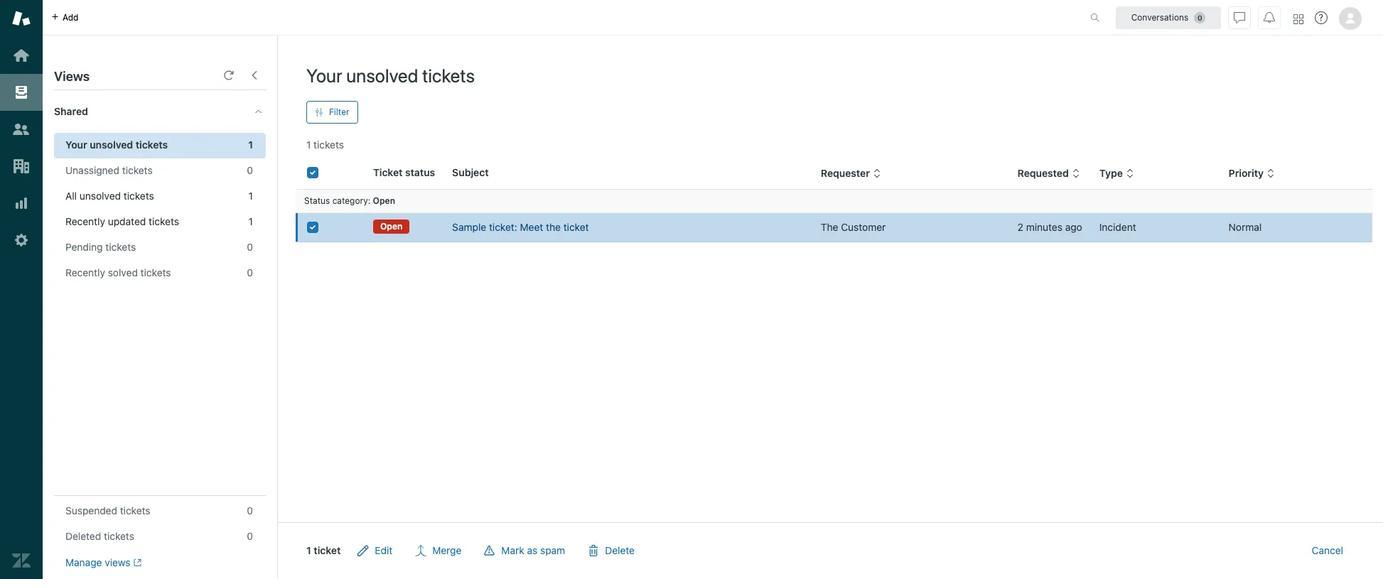 Task type: locate. For each thing, give the bounding box(es) containing it.
ticket
[[373, 166, 403, 178]]

priority
[[1229, 167, 1264, 179]]

your up unassigned
[[65, 139, 87, 151]]

notifications image
[[1264, 12, 1275, 23]]

merge
[[432, 544, 462, 556]]

your unsolved tickets up unassigned tickets on the top of page
[[65, 139, 168, 151]]

0 vertical spatial your unsolved tickets
[[306, 65, 475, 86]]

4 0 from the top
[[247, 505, 253, 517]]

suspended
[[65, 505, 117, 517]]

all unsolved tickets
[[65, 190, 154, 202]]

1 vertical spatial your
[[65, 139, 87, 151]]

0 for unassigned tickets
[[247, 164, 253, 176]]

1 inside now showing 1 tickets region
[[306, 544, 311, 556]]

as
[[527, 544, 537, 556]]

1 vertical spatial ticket
[[314, 544, 341, 556]]

1 recently from the top
[[65, 215, 105, 227]]

manage views
[[65, 556, 130, 569]]

zendesk image
[[12, 551, 31, 570]]

your unsolved tickets
[[306, 65, 475, 86], [65, 139, 168, 151]]

ticket status
[[373, 166, 435, 178]]

1 horizontal spatial your
[[306, 65, 342, 86]]

1
[[248, 139, 253, 151], [306, 139, 311, 151], [248, 190, 253, 202], [248, 215, 253, 227], [306, 544, 311, 556]]

2 minutes ago
[[1017, 221, 1082, 233]]

row containing sample ticket: meet the ticket
[[296, 213, 1372, 242]]

0 vertical spatial your
[[306, 65, 342, 86]]

1 tickets
[[306, 139, 344, 151]]

delete button
[[577, 537, 646, 565]]

minutes
[[1026, 221, 1062, 233]]

ticket inside row
[[563, 221, 589, 233]]

refresh views pane image
[[223, 70, 235, 81]]

recently up pending
[[65, 215, 105, 227]]

shared heading
[[43, 90, 277, 133]]

0 vertical spatial ticket
[[563, 221, 589, 233]]

ticket right the
[[563, 221, 589, 233]]

unsolved down unassigned
[[79, 190, 121, 202]]

mark
[[501, 544, 524, 556]]

recently down pending
[[65, 267, 105, 279]]

spam
[[540, 544, 565, 556]]

0 vertical spatial recently
[[65, 215, 105, 227]]

ticket:
[[489, 221, 517, 233]]

organizations image
[[12, 157, 31, 176]]

ticket
[[563, 221, 589, 233], [314, 544, 341, 556]]

unsolved up unassigned tickets on the top of page
[[90, 139, 133, 151]]

recently
[[65, 215, 105, 227], [65, 267, 105, 279]]

the
[[546, 221, 561, 233]]

status
[[405, 166, 435, 178]]

unsolved
[[346, 65, 418, 86], [90, 139, 133, 151], [79, 190, 121, 202]]

2 recently from the top
[[65, 267, 105, 279]]

your unsolved tickets up filter
[[306, 65, 475, 86]]

views
[[105, 556, 130, 569]]

deleted tickets
[[65, 530, 134, 542]]

status category: open
[[304, 195, 395, 206]]

conversations button
[[1116, 6, 1221, 29]]

unsolved up filter
[[346, 65, 418, 86]]

1 horizontal spatial ticket
[[563, 221, 589, 233]]

now showing 1 tickets region
[[278, 152, 1383, 579]]

1 ticket
[[306, 544, 341, 556]]

0
[[247, 164, 253, 176], [247, 241, 253, 253], [247, 267, 253, 279], [247, 505, 253, 517], [247, 530, 253, 542]]

recently for recently solved tickets
[[65, 267, 105, 279]]

0 vertical spatial open
[[373, 195, 395, 206]]

status
[[304, 195, 330, 206]]

the customer
[[821, 221, 886, 233]]

open down ticket
[[373, 195, 395, 206]]

2 0 from the top
[[247, 241, 253, 253]]

1 vertical spatial open
[[380, 221, 403, 232]]

ticket left edit "button"
[[314, 544, 341, 556]]

requester
[[821, 167, 870, 179]]

1 vertical spatial recently
[[65, 267, 105, 279]]

tickets
[[422, 65, 475, 86], [136, 139, 168, 151], [314, 139, 344, 151], [122, 164, 153, 176], [124, 190, 154, 202], [149, 215, 179, 227], [105, 241, 136, 253], [140, 267, 171, 279], [120, 505, 150, 517], [104, 530, 134, 542]]

0 horizontal spatial your
[[65, 139, 87, 151]]

row
[[296, 213, 1372, 242]]

0 for deleted tickets
[[247, 530, 253, 542]]

1 0 from the top
[[247, 164, 253, 176]]

requested
[[1017, 167, 1069, 179]]

main element
[[0, 0, 43, 579]]

open down status category: open
[[380, 221, 403, 232]]

unassigned tickets
[[65, 164, 153, 176]]

3 0 from the top
[[247, 267, 253, 279]]

meet
[[520, 221, 543, 233]]

5 0 from the top
[[247, 530, 253, 542]]

2 vertical spatial unsolved
[[79, 190, 121, 202]]

open
[[373, 195, 395, 206], [380, 221, 403, 232]]

your
[[306, 65, 342, 86], [65, 139, 87, 151]]

solved
[[108, 267, 138, 279]]

your up the filter button
[[306, 65, 342, 86]]

0 horizontal spatial ticket
[[314, 544, 341, 556]]

open inside row
[[380, 221, 403, 232]]

the
[[821, 221, 838, 233]]

(opens in a new tab) image
[[130, 559, 141, 567]]

priority button
[[1229, 167, 1275, 180]]

1 vertical spatial your unsolved tickets
[[65, 139, 168, 151]]

recently updated tickets
[[65, 215, 179, 227]]

suspended tickets
[[65, 505, 150, 517]]

add button
[[43, 0, 87, 35]]



Task type: vqa. For each thing, say whether or not it's contained in the screenshot.
Deleted Tickets
yes



Task type: describe. For each thing, give the bounding box(es) containing it.
deleted
[[65, 530, 101, 542]]

get started image
[[12, 46, 31, 65]]

customers image
[[12, 120, 31, 139]]

zendesk support image
[[12, 9, 31, 28]]

sample
[[452, 221, 486, 233]]

filter
[[329, 107, 349, 117]]

customer
[[841, 221, 886, 233]]

shared
[[54, 105, 88, 117]]

0 for suspended tickets
[[247, 505, 253, 517]]

subject
[[452, 166, 489, 178]]

row inside now showing 1 tickets region
[[296, 213, 1372, 242]]

edit
[[375, 544, 392, 556]]

manage
[[65, 556, 102, 569]]

type
[[1099, 167, 1123, 179]]

button displays agent's chat status as invisible. image
[[1234, 12, 1245, 23]]

collapse views pane image
[[249, 70, 260, 81]]

pending tickets
[[65, 241, 136, 253]]

all
[[65, 190, 77, 202]]

views
[[54, 69, 90, 84]]

recently for recently updated tickets
[[65, 215, 105, 227]]

delete
[[605, 544, 635, 556]]

filter button
[[306, 101, 358, 124]]

merge button
[[404, 537, 473, 565]]

1 horizontal spatial your unsolved tickets
[[306, 65, 475, 86]]

1 for all unsolved tickets
[[248, 190, 253, 202]]

0 for recently solved tickets
[[247, 267, 253, 279]]

add
[[63, 12, 79, 22]]

0 horizontal spatial your unsolved tickets
[[65, 139, 168, 151]]

0 for pending tickets
[[247, 241, 253, 253]]

cancel button
[[1300, 537, 1355, 565]]

views image
[[12, 83, 31, 102]]

type button
[[1099, 167, 1134, 180]]

requested button
[[1017, 167, 1080, 180]]

pending
[[65, 241, 103, 253]]

mark as spam
[[501, 544, 565, 556]]

zendesk products image
[[1293, 14, 1303, 24]]

admin image
[[12, 231, 31, 249]]

conversations
[[1131, 12, 1188, 22]]

2
[[1017, 221, 1023, 233]]

1 for recently updated tickets
[[248, 215, 253, 227]]

0 vertical spatial unsolved
[[346, 65, 418, 86]]

ago
[[1065, 221, 1082, 233]]

manage views link
[[65, 556, 141, 569]]

category:
[[332, 195, 370, 206]]

cancel
[[1312, 544, 1343, 556]]

mark as spam button
[[473, 537, 577, 565]]

normal
[[1229, 221, 1262, 233]]

sample ticket: meet the ticket
[[452, 221, 589, 233]]

get help image
[[1315, 11, 1328, 24]]

requester button
[[821, 167, 881, 180]]

sample ticket: meet the ticket link
[[452, 220, 589, 235]]

reporting image
[[12, 194, 31, 212]]

incident
[[1099, 221, 1136, 233]]

recently solved tickets
[[65, 267, 171, 279]]

updated
[[108, 215, 146, 227]]

1 for your unsolved tickets
[[248, 139, 253, 151]]

shared button
[[43, 90, 239, 133]]

unassigned
[[65, 164, 119, 176]]

1 vertical spatial unsolved
[[90, 139, 133, 151]]

edit button
[[346, 537, 404, 565]]



